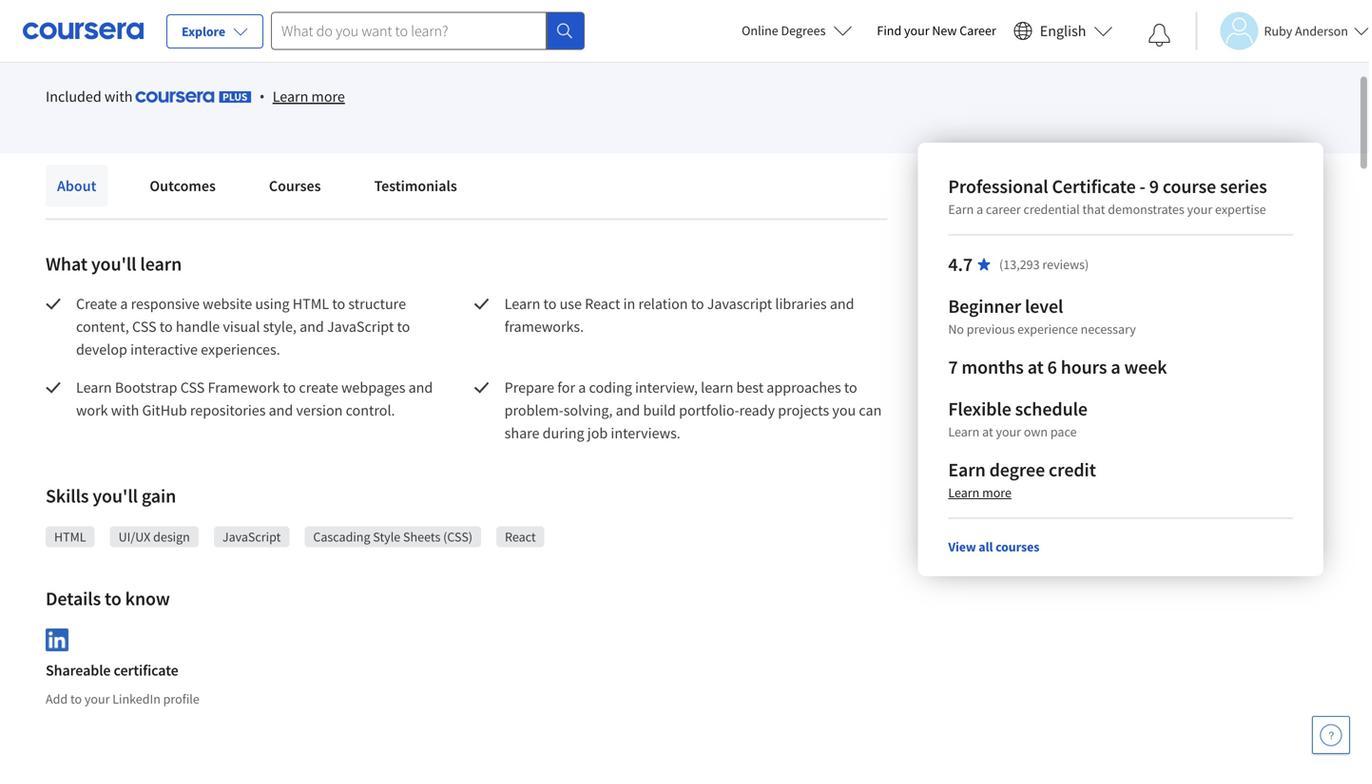 Task type: vqa. For each thing, say whether or not it's contained in the screenshot.
Testimonials
yes



Task type: describe. For each thing, give the bounding box(es) containing it.
linkedin
[[112, 691, 161, 708]]

a inside create a responsive website using html to structure content, css to handle visual style, and javascript to develop interactive experiences.
[[120, 294, 128, 313]]

view
[[949, 538, 976, 555]]

content,
[[76, 317, 129, 336]]

at inside flexible schedule learn at your own pace
[[983, 423, 994, 440]]

professional
[[949, 175, 1049, 198]]

beginner
[[949, 294, 1021, 318]]

with inside learn bootstrap css framework to create webpages and work with github repositories and version control.
[[111, 401, 139, 420]]

build
[[643, 401, 676, 420]]

what
[[46, 252, 87, 276]]

anderson
[[1295, 22, 1349, 39]]

skills
[[46, 484, 89, 508]]

learn bootstrap css framework to create webpages and work with github repositories and version control.
[[76, 378, 436, 420]]

frameworks.
[[505, 317, 584, 336]]

enrolled
[[152, 18, 205, 37]]

view all courses
[[949, 538, 1040, 555]]

a inside prepare for a coding interview, learn best approaches to problem-solving, and build portfolio-ready projects you can share during job interviews.
[[578, 378, 586, 397]]

design
[[153, 528, 190, 545]]

beginner level no previous experience necessary
[[949, 294, 1136, 338]]

level
[[1025, 294, 1064, 318]]

javascript
[[707, 294, 772, 313]]

pace
[[1051, 423, 1077, 440]]

necessary
[[1081, 321, 1136, 338]]

(13,293 reviews)
[[1000, 256, 1089, 273]]

prepare for a coding interview, learn best approaches to problem-solving, and build portfolio-ready projects you can share during job interviews.
[[505, 378, 885, 443]]

coding
[[589, 378, 632, 397]]

a inside professional certificate - 9 course series earn a career credential that demonstrates your expertise
[[977, 201, 984, 218]]

testimonials
[[374, 176, 457, 195]]

find your new career link
[[868, 19, 1006, 43]]

and left the version
[[269, 401, 293, 420]]

experience
[[1018, 321, 1078, 338]]

(13,293
[[1000, 256, 1040, 273]]

ruby
[[1264, 22, 1293, 39]]

learn inside flexible schedule learn at your own pace
[[949, 423, 980, 440]]

css inside learn bootstrap css framework to create webpages and work with github repositories and version control.
[[180, 378, 205, 397]]

more inside earn degree credit learn more
[[983, 484, 1012, 501]]

to inside prepare for a coding interview, learn best approaches to problem-solving, and build portfolio-ready projects you can share during job interviews.
[[844, 378, 858, 397]]

learn more link for degree
[[949, 484, 1012, 501]]

and inside the learn to use react in relation to javascript libraries and frameworks.
[[830, 294, 855, 313]]

flexible schedule learn at your own pace
[[949, 397, 1088, 440]]

new
[[932, 22, 957, 39]]

interactive
[[130, 340, 198, 359]]

create a responsive website using html to structure content, css to handle visual style, and javascript to develop interactive experiences.
[[76, 294, 413, 359]]

using
[[255, 294, 290, 313]]

experiences.
[[201, 340, 280, 359]]

use
[[560, 294, 582, 313]]

degrees
[[781, 22, 826, 39]]

reviews)
[[1043, 256, 1089, 273]]

and inside create a responsive website using html to structure content, css to handle visual style, and javascript to develop interactive experiences.
[[300, 317, 324, 336]]

earn degree credit learn more
[[949, 458, 1096, 501]]

and inside prepare for a coding interview, learn best approaches to problem-solving, and build portfolio-ready projects you can share during job interviews.
[[616, 401, 640, 420]]

ui/ux
[[119, 528, 151, 545]]

career
[[986, 201, 1021, 218]]

what you'll learn
[[46, 252, 182, 276]]

7
[[949, 355, 958, 379]]

0 vertical spatial learn
[[140, 252, 182, 276]]

css inside create a responsive website using html to structure content, css to handle visual style, and javascript to develop interactive experiences.
[[132, 317, 157, 336]]

about
[[57, 176, 96, 195]]

a left the "week"
[[1111, 355, 1121, 379]]

no
[[949, 321, 964, 338]]

profile
[[163, 691, 200, 708]]

included
[[46, 87, 102, 106]]

your inside professional certificate - 9 course series earn a career credential that demonstrates your expertise
[[1188, 201, 1213, 218]]

earn inside earn degree credit learn more
[[949, 458, 986, 482]]

expertise
[[1215, 201, 1266, 218]]

details to know
[[46, 587, 170, 611]]

demonstrates
[[1108, 201, 1185, 218]]

interview,
[[635, 378, 698, 397]]

225,214
[[46, 18, 98, 37]]

What do you want to learn? text field
[[271, 12, 547, 50]]

skills you'll gain
[[46, 484, 176, 508]]

bootstrap
[[115, 378, 177, 397]]

earn inside professional certificate - 9 course series earn a career credential that demonstrates your expertise
[[949, 201, 974, 218]]

learn inside learn bootstrap css framework to create webpages and work with github repositories and version control.
[[76, 378, 112, 397]]

gain
[[142, 484, 176, 508]]

react inside the learn to use react in relation to javascript libraries and frameworks.
[[585, 294, 620, 313]]

github
[[142, 401, 187, 420]]

1 horizontal spatial at
[[1028, 355, 1044, 379]]

7 months at 6 hours a week
[[949, 355, 1168, 379]]

projects
[[778, 401, 830, 420]]

version
[[296, 401, 343, 420]]

create
[[76, 294, 117, 313]]

course
[[1163, 175, 1217, 198]]

flexible
[[949, 397, 1012, 421]]

career
[[960, 22, 997, 39]]

work
[[76, 401, 108, 420]]

-
[[1140, 175, 1146, 198]]

cascading style sheets (css)
[[313, 528, 473, 545]]

hours
[[1061, 355, 1107, 379]]

online degrees
[[742, 22, 826, 39]]

responsive
[[131, 294, 200, 313]]

that
[[1083, 201, 1106, 218]]

you'll for skills
[[93, 484, 138, 508]]

to inside learn bootstrap css framework to create webpages and work with github repositories and version control.
[[283, 378, 296, 397]]

details
[[46, 587, 101, 611]]

own
[[1024, 423, 1048, 440]]

control.
[[346, 401, 395, 420]]

show notifications image
[[1148, 24, 1171, 47]]



Task type: locate. For each thing, give the bounding box(es) containing it.
and right libraries
[[830, 294, 855, 313]]

to left the use
[[544, 294, 557, 313]]

approaches
[[767, 378, 841, 397]]

know
[[125, 587, 170, 611]]

you
[[833, 401, 856, 420]]

english
[[1040, 21, 1087, 40]]

0 vertical spatial html
[[293, 294, 329, 313]]

learn up work
[[76, 378, 112, 397]]

repositories
[[190, 401, 266, 420]]

learn more link for learn
[[273, 85, 345, 108]]

add to your linkedin profile
[[46, 691, 200, 708]]

learn more link right •
[[273, 85, 345, 108]]

react right (css)
[[505, 528, 536, 545]]

and right style,
[[300, 317, 324, 336]]

learn more link
[[273, 85, 345, 108], [949, 484, 1012, 501]]

style
[[373, 528, 401, 545]]

a right for on the left of page
[[578, 378, 586, 397]]

online degrees button
[[727, 10, 868, 51]]

your inside flexible schedule learn at your own pace
[[996, 423, 1021, 440]]

1 horizontal spatial javascript
[[327, 317, 394, 336]]

courses
[[269, 176, 321, 195]]

1 vertical spatial learn more link
[[949, 484, 1012, 501]]

1 vertical spatial css
[[180, 378, 205, 397]]

0 horizontal spatial learn more link
[[273, 85, 345, 108]]

ruby anderson
[[1264, 22, 1349, 39]]

None search field
[[271, 12, 585, 50]]

learn right •
[[273, 87, 308, 106]]

0 vertical spatial learn more link
[[273, 85, 345, 108]]

help center image
[[1320, 724, 1343, 747]]

shareable certificate
[[46, 661, 178, 680]]

professional certificate - 9 course series earn a career credential that demonstrates your expertise
[[949, 175, 1268, 218]]

1 horizontal spatial learn
[[701, 378, 734, 397]]

1 horizontal spatial more
[[983, 484, 1012, 501]]

testimonials link
[[363, 165, 469, 207]]

certificate
[[114, 661, 178, 680]]

more inside • learn more
[[312, 87, 345, 106]]

1 horizontal spatial html
[[293, 294, 329, 313]]

week
[[1125, 355, 1168, 379]]

1 vertical spatial javascript
[[222, 528, 281, 545]]

at left 6
[[1028, 355, 1044, 379]]

job
[[588, 424, 608, 443]]

and down 'coding' on the left of page
[[616, 401, 640, 420]]

learn inside earn degree credit learn more
[[949, 484, 980, 501]]

your left 'own'
[[996, 423, 1021, 440]]

0 horizontal spatial learn
[[140, 252, 182, 276]]

can
[[859, 401, 882, 420]]

•
[[259, 86, 265, 106]]

already
[[101, 18, 149, 37]]

to left 'structure'
[[332, 294, 345, 313]]

courses
[[996, 538, 1040, 555]]

to left create
[[283, 378, 296, 397]]

problem-
[[505, 401, 564, 420]]

to right relation in the top of the page
[[691, 294, 704, 313]]

1 vertical spatial you'll
[[93, 484, 138, 508]]

for
[[558, 378, 575, 397]]

ruby anderson button
[[1196, 12, 1370, 50]]

learn down the "flexible"
[[949, 423, 980, 440]]

learn inside • learn more
[[273, 87, 308, 106]]

earn left career
[[949, 201, 974, 218]]

courses link
[[258, 165, 332, 207]]

0 horizontal spatial html
[[54, 528, 86, 545]]

prepare
[[505, 378, 555, 397]]

1 vertical spatial react
[[505, 528, 536, 545]]

html right the using
[[293, 294, 329, 313]]

1 vertical spatial html
[[54, 528, 86, 545]]

learn more link down degree
[[949, 484, 1012, 501]]

during
[[543, 424, 584, 443]]

to down 'structure'
[[397, 317, 410, 336]]

1 horizontal spatial react
[[585, 294, 620, 313]]

a left career
[[977, 201, 984, 218]]

javascript down 'structure'
[[327, 317, 394, 336]]

with
[[105, 87, 133, 106], [111, 401, 139, 420]]

html down the 'skills'
[[54, 528, 86, 545]]

a right create
[[120, 294, 128, 313]]

coursera image
[[23, 15, 144, 46]]

(css)
[[443, 528, 473, 545]]

to up you at the bottom right of page
[[844, 378, 858, 397]]

english button
[[1006, 0, 1121, 62]]

0 horizontal spatial css
[[132, 317, 157, 336]]

1 vertical spatial learn
[[701, 378, 734, 397]]

coursera plus image
[[136, 91, 252, 103]]

series
[[1220, 175, 1268, 198]]

with right included
[[105, 87, 133, 106]]

shareable
[[46, 661, 111, 680]]

react left in
[[585, 294, 620, 313]]

sheets
[[403, 528, 441, 545]]

and right the webpages
[[409, 378, 433, 397]]

you'll up create
[[91, 252, 136, 276]]

best
[[737, 378, 764, 397]]

at
[[1028, 355, 1044, 379], [983, 423, 994, 440]]

included with
[[46, 87, 136, 106]]

structure
[[348, 294, 406, 313]]

0 vertical spatial javascript
[[327, 317, 394, 336]]

1 horizontal spatial css
[[180, 378, 205, 397]]

credential
[[1024, 201, 1080, 218]]

javascript right design
[[222, 528, 281, 545]]

with down bootstrap
[[111, 401, 139, 420]]

earn left degree
[[949, 458, 986, 482]]

learn up responsive
[[140, 252, 182, 276]]

to right add
[[70, 691, 82, 708]]

learn
[[273, 87, 308, 106], [505, 294, 541, 313], [76, 378, 112, 397], [949, 423, 980, 440], [949, 484, 980, 501]]

0 vertical spatial react
[[585, 294, 620, 313]]

1 vertical spatial earn
[[949, 458, 986, 482]]

0 vertical spatial more
[[312, 87, 345, 106]]

handle
[[176, 317, 220, 336]]

0 vertical spatial you'll
[[91, 252, 136, 276]]

more down degree
[[983, 484, 1012, 501]]

learn up portfolio- at the bottom of page
[[701, 378, 734, 397]]

1 vertical spatial more
[[983, 484, 1012, 501]]

create
[[299, 378, 338, 397]]

learn inside the learn to use react in relation to javascript libraries and frameworks.
[[505, 294, 541, 313]]

your down shareable certificate
[[85, 691, 110, 708]]

website
[[203, 294, 252, 313]]

you'll for what
[[91, 252, 136, 276]]

1 vertical spatial with
[[111, 401, 139, 420]]

develop
[[76, 340, 127, 359]]

about link
[[46, 165, 108, 207]]

javascript inside create a responsive website using html to structure content, css to handle visual style, and javascript to develop interactive experiences.
[[327, 317, 394, 336]]

html
[[293, 294, 329, 313], [54, 528, 86, 545]]

0 horizontal spatial react
[[505, 528, 536, 545]]

at down the "flexible"
[[983, 423, 994, 440]]

more
[[312, 87, 345, 106], [983, 484, 1012, 501]]

1 horizontal spatial learn more link
[[949, 484, 1012, 501]]

1 vertical spatial at
[[983, 423, 994, 440]]

to down responsive
[[160, 317, 173, 336]]

1 earn from the top
[[949, 201, 974, 218]]

portfolio-
[[679, 401, 740, 420]]

earn
[[949, 201, 974, 218], [949, 458, 986, 482]]

style,
[[263, 317, 297, 336]]

you'll left gain
[[93, 484, 138, 508]]

months
[[962, 355, 1024, 379]]

9
[[1150, 175, 1159, 198]]

0 vertical spatial at
[[1028, 355, 1044, 379]]

0 horizontal spatial more
[[312, 87, 345, 106]]

0 vertical spatial with
[[105, 87, 133, 106]]

credit
[[1049, 458, 1096, 482]]

webpages
[[341, 378, 406, 397]]

more right •
[[312, 87, 345, 106]]

css up the 'github'
[[180, 378, 205, 397]]

4.7
[[949, 253, 973, 276]]

225,214 already enrolled
[[46, 18, 205, 37]]

cascading
[[313, 528, 370, 545]]

learn to use react in relation to javascript libraries and frameworks.
[[505, 294, 858, 336]]

0 vertical spatial earn
[[949, 201, 974, 218]]

learn inside prepare for a coding interview, learn best approaches to problem-solving, and build portfolio-ready projects you can share during job interviews.
[[701, 378, 734, 397]]

ready
[[740, 401, 775, 420]]

6
[[1048, 355, 1057, 379]]

html inside create a responsive website using html to structure content, css to handle visual style, and javascript to develop interactive experiences.
[[293, 294, 329, 313]]

0 horizontal spatial at
[[983, 423, 994, 440]]

2 earn from the top
[[949, 458, 986, 482]]

your right 'find'
[[904, 22, 930, 39]]

learn
[[140, 252, 182, 276], [701, 378, 734, 397]]

• learn more
[[259, 86, 345, 106]]

previous
[[967, 321, 1015, 338]]

your down course
[[1188, 201, 1213, 218]]

framework
[[208, 378, 280, 397]]

relation
[[639, 294, 688, 313]]

to left know
[[105, 587, 121, 611]]

learn up view
[[949, 484, 980, 501]]

css up interactive
[[132, 317, 157, 336]]

all
[[979, 538, 993, 555]]

learn up 'frameworks.'
[[505, 294, 541, 313]]

0 vertical spatial css
[[132, 317, 157, 336]]

0 horizontal spatial javascript
[[222, 528, 281, 545]]

libraries
[[776, 294, 827, 313]]



